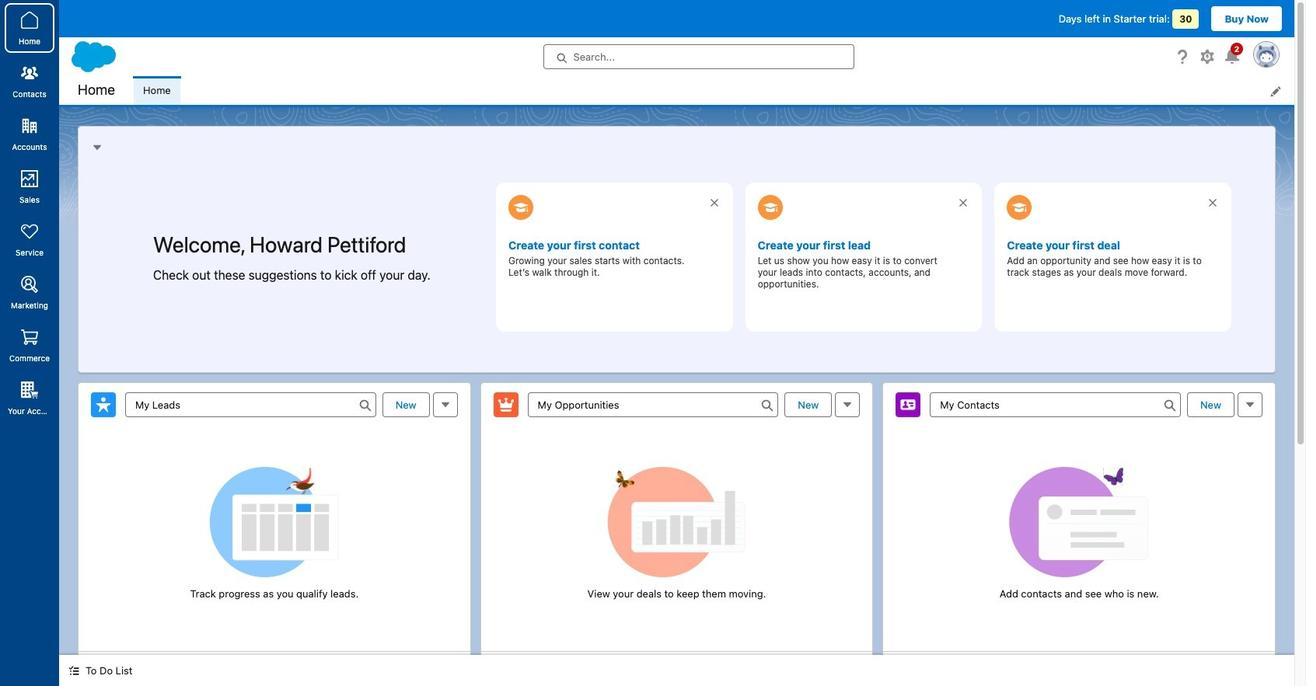 Task type: vqa. For each thing, say whether or not it's contained in the screenshot.
'Stage - Current Selection: --None--' "button"
no



Task type: locate. For each thing, give the bounding box(es) containing it.
Select an Option text field
[[528, 392, 779, 417]]

list
[[134, 76, 1294, 105]]



Task type: describe. For each thing, give the bounding box(es) containing it.
text default image
[[68, 666, 79, 677]]

Select an Option text field
[[125, 392, 376, 417]]



